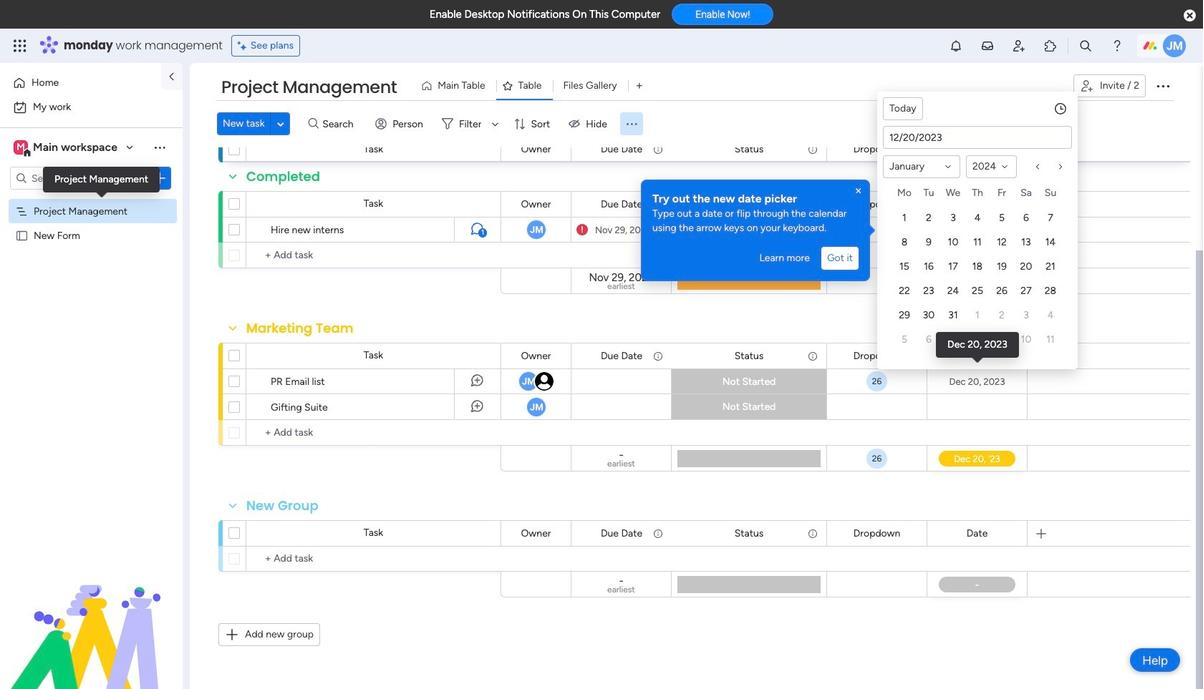 Task type: locate. For each thing, give the bounding box(es) containing it.
1 vertical spatial option
[[9, 96, 174, 119]]

jeremy miller image
[[1163, 34, 1186, 57]]

heading
[[653, 191, 859, 207]]

notifications image
[[949, 39, 963, 53]]

options image down jeremy miller icon
[[1155, 77, 1172, 95]]

help image
[[1110, 39, 1125, 53]]

2 options image from the top
[[199, 389, 211, 425]]

row group
[[893, 206, 1063, 352]]

update feed image
[[981, 39, 995, 53]]

workspace selection element
[[14, 139, 120, 158]]

grid
[[893, 185, 1063, 352]]

monday marketplace image
[[1044, 39, 1058, 53]]

close image
[[853, 186, 865, 197]]

options image down workspace options image
[[153, 171, 167, 186]]

v2 overdue deadline image
[[577, 223, 588, 237]]

None field
[[218, 75, 401, 100], [243, 113, 287, 132], [518, 141, 555, 157], [597, 141, 646, 157], [731, 141, 767, 157], [850, 141, 904, 157], [963, 141, 992, 157], [243, 168, 324, 186], [518, 197, 555, 212], [597, 197, 646, 212], [731, 197, 767, 212], [850, 197, 904, 212], [963, 197, 992, 212], [243, 319, 357, 338], [518, 349, 555, 364], [597, 349, 646, 364], [731, 349, 767, 364], [850, 349, 904, 364], [963, 349, 992, 364], [243, 497, 322, 516], [518, 526, 555, 542], [597, 526, 646, 542], [731, 526, 767, 542], [850, 526, 904, 542], [963, 526, 992, 542], [218, 75, 401, 100], [243, 113, 287, 132], [518, 141, 555, 157], [597, 141, 646, 157], [731, 141, 767, 157], [850, 141, 904, 157], [963, 141, 992, 157], [243, 168, 324, 186], [518, 197, 555, 212], [597, 197, 646, 212], [731, 197, 767, 212], [850, 197, 904, 212], [963, 197, 992, 212], [243, 319, 357, 338], [518, 349, 555, 364], [597, 349, 646, 364], [731, 349, 767, 364], [850, 349, 904, 364], [963, 349, 992, 364], [243, 497, 322, 516], [518, 526, 555, 542], [597, 526, 646, 542], [731, 526, 767, 542], [850, 526, 904, 542], [963, 526, 992, 542]]

options image
[[1155, 77, 1172, 95], [153, 171, 167, 186]]

2024 image
[[999, 161, 1011, 173]]

search everything image
[[1079, 39, 1093, 53]]

column information image
[[653, 144, 664, 155], [653, 199, 664, 210], [807, 199, 819, 210], [653, 528, 664, 540], [807, 528, 819, 540]]

0 horizontal spatial options image
[[153, 171, 167, 186]]

options image
[[199, 364, 211, 399], [199, 389, 211, 425]]

1 horizontal spatial options image
[[1155, 77, 1172, 95]]

Search in workspace field
[[30, 170, 120, 187]]

workspace image
[[14, 140, 28, 155]]

column information image
[[807, 144, 819, 155], [653, 351, 664, 362], [807, 351, 819, 362]]

menu image
[[625, 117, 639, 131]]

1 vertical spatial options image
[[153, 171, 167, 186]]

sunday element
[[1039, 185, 1063, 206]]

Date field
[[884, 127, 1072, 148]]

0 vertical spatial option
[[9, 72, 153, 95]]

list box
[[0, 196, 183, 441]]

arrow down image
[[487, 115, 504, 133]]

lottie animation image
[[0, 545, 183, 690]]

option
[[9, 72, 153, 95], [9, 96, 174, 119], [0, 198, 183, 201]]

wednesday element
[[941, 185, 966, 206]]



Task type: vqa. For each thing, say whether or not it's contained in the screenshot.
public board Icon
yes



Task type: describe. For each thing, give the bounding box(es) containing it.
add time image
[[1054, 102, 1068, 116]]

tuesday element
[[917, 185, 941, 206]]

monday element
[[893, 185, 917, 206]]

thursday element
[[966, 185, 990, 206]]

+ Add task text field
[[254, 247, 494, 264]]

previous image
[[1032, 161, 1044, 173]]

select product image
[[13, 39, 27, 53]]

angle down image
[[277, 119, 284, 129]]

v2 search image
[[308, 116, 319, 132]]

january image
[[943, 161, 954, 173]]

0 vertical spatial options image
[[1155, 77, 1172, 95]]

1 options image from the top
[[199, 364, 211, 399]]

next image
[[1055, 161, 1067, 173]]

saturday element
[[1014, 185, 1039, 206]]

lottie animation element
[[0, 545, 183, 690]]

public board image
[[15, 229, 29, 242]]

dapulse close image
[[1184, 9, 1196, 23]]

add view image
[[637, 81, 642, 91]]

Search field
[[319, 114, 362, 134]]

see plans image
[[238, 38, 251, 54]]

invite members image
[[1012, 39, 1027, 53]]

friday element
[[990, 185, 1014, 206]]

2 vertical spatial option
[[0, 198, 183, 201]]

workspace options image
[[153, 140, 167, 155]]



